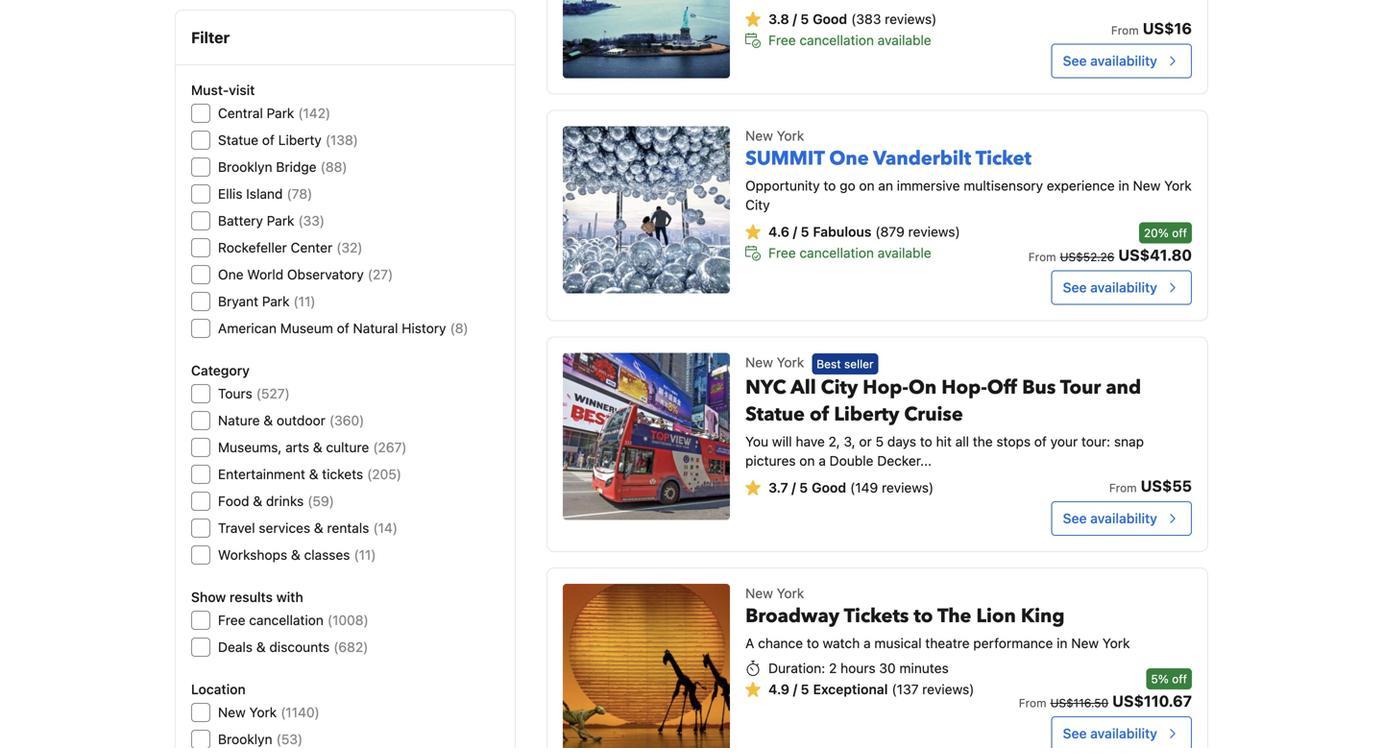 Task type: vqa. For each thing, say whether or not it's contained in the screenshot.
With on the left bottom of page
yes



Task type: describe. For each thing, give the bounding box(es) containing it.
entertainment & tickets (205)
[[218, 466, 402, 482]]

of left natural
[[337, 320, 349, 336]]

museums,
[[218, 439, 282, 455]]

performance
[[973, 635, 1053, 651]]

of left your
[[1034, 434, 1047, 449]]

classes
[[304, 547, 350, 563]]

(8)
[[450, 320, 468, 336]]

you
[[745, 434, 769, 449]]

& for discounts
[[256, 639, 266, 655]]

us$116.50
[[1050, 696, 1109, 710]]

0 vertical spatial liberty
[[278, 132, 322, 148]]

(1008)
[[327, 612, 369, 628]]

workshops
[[218, 547, 287, 563]]

bryant park (11)
[[218, 293, 316, 309]]

central
[[218, 105, 263, 121]]

visit
[[229, 82, 255, 98]]

immersive
[[897, 178, 960, 194]]

experience
[[1047, 178, 1115, 194]]

off for broadway tickets to the lion king
[[1172, 672, 1187, 686]]

tour
[[1060, 375, 1101, 401]]

(78)
[[287, 186, 312, 202]]

a
[[745, 635, 754, 651]]

5 for 4.6 / 5
[[801, 224, 809, 240]]

food
[[218, 493, 249, 509]]

duration: 2 hours 30 minutes
[[769, 660, 949, 676]]

york for new york summit one vanderbilt ticket opportunity to go on an immersive multisensory experience in new york city
[[777, 128, 804, 144]]

(137
[[892, 681, 919, 697]]

0 vertical spatial (11)
[[293, 293, 316, 309]]

see for broadway tickets to the lion king
[[1063, 726, 1087, 741]]

us$110.67
[[1112, 692, 1192, 710]]

nature
[[218, 413, 260, 428]]

tour:
[[1082, 434, 1111, 449]]

us$52.26
[[1060, 250, 1115, 264]]

bus
[[1022, 375, 1056, 401]]

pictures
[[745, 453, 796, 469]]

a inside new york broadway tickets to the lion king a chance to watch a musical theatre performance in new york
[[864, 635, 871, 651]]

nyc
[[745, 375, 786, 401]]

from for us$55
[[1109, 481, 1137, 495]]

tours (527)
[[218, 386, 290, 402]]

see availability for summit one vanderbilt ticket
[[1063, 280, 1157, 295]]

york for new york (1140)
[[249, 705, 277, 720]]

in inside new york summit one vanderbilt ticket opportunity to go on an immersive multisensory experience in new york city
[[1119, 178, 1129, 194]]

with
[[276, 589, 303, 605]]

2 hop- from the left
[[942, 375, 987, 401]]

deals
[[218, 639, 253, 655]]

see availability for broadway tickets to the lion king
[[1063, 726, 1157, 741]]

new up 20%
[[1133, 178, 1161, 194]]

4.6
[[769, 224, 790, 240]]

5%
[[1151, 672, 1169, 686]]

lion
[[976, 603, 1016, 630]]

king
[[1021, 603, 1065, 630]]

summit one vanderbilt ticket image
[[563, 126, 730, 294]]

reviews) for (879 reviews)
[[908, 224, 960, 240]]

from for us$16
[[1111, 24, 1139, 37]]

1 availability from the top
[[1090, 53, 1157, 69]]

on
[[909, 375, 937, 401]]

broadway
[[745, 603, 840, 630]]

services
[[259, 520, 310, 536]]

exceptional
[[813, 681, 888, 697]]

/ for 4.6
[[793, 224, 797, 240]]

must-visit
[[191, 82, 255, 98]]

(1140)
[[281, 705, 320, 720]]

show results with
[[191, 589, 303, 605]]

york for new york
[[777, 355, 804, 370]]

cancellation for good
[[800, 32, 874, 48]]

free for 3.8
[[769, 32, 796, 48]]

will
[[772, 434, 792, 449]]

30
[[879, 660, 896, 676]]

/ for 3.7
[[792, 480, 796, 496]]

musical
[[874, 635, 922, 651]]

3.8 / 5 good (383 reviews)
[[769, 11, 937, 27]]

discounts
[[269, 639, 330, 655]]

good for (383
[[813, 11, 847, 27]]

best
[[817, 357, 841, 371]]

results
[[230, 589, 273, 605]]

new for new york
[[745, 355, 773, 370]]

5 for 3.7 / 5
[[799, 480, 808, 496]]

us$41.80
[[1118, 246, 1192, 264]]

5 inside 'nyc all city hop-on hop-off bus tour and statue of liberty cruise you will have 2, 3, or 5 days to hit all the stops of your tour: snap pictures on a double decker...'
[[876, 434, 884, 449]]

(879
[[875, 224, 905, 240]]

travel
[[218, 520, 255, 536]]

us$16
[[1143, 19, 1192, 38]]

brooklyn for brooklyn
[[218, 731, 272, 747]]

food & drinks (59)
[[218, 493, 334, 509]]

a inside 'nyc all city hop-on hop-off bus tour and statue of liberty cruise you will have 2, 3, or 5 days to hit all the stops of your tour: snap pictures on a double decker...'
[[819, 453, 826, 469]]

/ for 4.9
[[793, 681, 797, 697]]

in inside new york broadway tickets to the lion king a chance to watch a musical theatre performance in new york
[[1057, 635, 1068, 651]]

tours
[[218, 386, 252, 402]]

from us$52.26 us$41.80
[[1029, 246, 1192, 264]]

1 hop- from the left
[[863, 375, 909, 401]]

new york broadway tickets to the lion king a chance to watch a musical theatre performance in new york
[[745, 585, 1130, 651]]

go
[[840, 178, 856, 194]]

1 see from the top
[[1063, 53, 1087, 69]]

availability for broadway tickets to the lion king
[[1090, 726, 1157, 741]]

reviews) for (137 reviews)
[[922, 681, 974, 697]]

(142)
[[298, 105, 331, 121]]

0 horizontal spatial statue
[[218, 132, 258, 148]]

tickets
[[322, 466, 363, 482]]

(138)
[[325, 132, 358, 148]]

arts
[[285, 439, 309, 455]]

of up the 'have'
[[810, 401, 829, 428]]

york up 20% off
[[1164, 178, 1192, 194]]

central park (142)
[[218, 105, 331, 121]]

free for 4.6
[[769, 245, 796, 261]]

3.7 / 5 good (149 reviews)
[[769, 480, 934, 496]]

to inside 'nyc all city hop-on hop-off bus tour and statue of liberty cruise you will have 2, 3, or 5 days to hit all the stops of your tour: snap pictures on a double decker...'
[[920, 434, 932, 449]]

(383
[[851, 11, 881, 27]]

off for summit one vanderbilt ticket
[[1172, 226, 1187, 240]]

the
[[973, 434, 993, 449]]

vanderbilt
[[873, 146, 971, 172]]

rockefeller
[[218, 240, 287, 256]]

your
[[1051, 434, 1078, 449]]

from for us$116.50
[[1019, 696, 1047, 710]]

location
[[191, 682, 246, 697]]

nature & outdoor (360)
[[218, 413, 364, 428]]

(360)
[[329, 413, 364, 428]]

filter
[[191, 28, 230, 47]]

chance
[[758, 635, 803, 651]]

good for (149
[[812, 480, 846, 496]]

4.9
[[769, 681, 790, 697]]



Task type: locate. For each thing, give the bounding box(es) containing it.
see
[[1063, 53, 1087, 69], [1063, 280, 1087, 295], [1063, 510, 1087, 526], [1063, 726, 1087, 741]]

must-
[[191, 82, 229, 98]]

reviews) down decker...
[[882, 480, 934, 496]]

hop- down seller
[[863, 375, 909, 401]]

one up bryant at left
[[218, 267, 244, 282]]

city down opportunity
[[745, 197, 770, 213]]

0 vertical spatial brooklyn
[[218, 159, 272, 175]]

& right deals
[[256, 639, 266, 655]]

liberty inside 'nyc all city hop-on hop-off bus tour and statue of liberty cruise you will have 2, 3, or 5 days to hit all the stops of your tour: snap pictures on a double decker...'
[[834, 401, 899, 428]]

off right 20%
[[1172, 226, 1187, 240]]

1 vertical spatial liberty
[[834, 401, 899, 428]]

of down central park (142)
[[262, 132, 275, 148]]

rockefeller center (32)
[[218, 240, 363, 256]]

park for bryant park
[[262, 293, 290, 309]]

1 vertical spatial on
[[800, 453, 815, 469]]

3 see availability from the top
[[1063, 510, 1157, 526]]

from left us$116.50
[[1019, 696, 1047, 710]]

in down the king
[[1057, 635, 1068, 651]]

show
[[191, 589, 226, 605]]

new down location
[[218, 705, 246, 720]]

3 see from the top
[[1063, 510, 1087, 526]]

(32)
[[336, 240, 363, 256]]

1 horizontal spatial one
[[829, 146, 869, 172]]

history
[[402, 320, 446, 336]]

natural
[[353, 320, 398, 336]]

ellis island (78)
[[218, 186, 312, 202]]

from inside 'from us$16'
[[1111, 24, 1139, 37]]

see availability down from us$52.26 us$41.80
[[1063, 280, 1157, 295]]

summit
[[745, 146, 824, 172]]

/ right "3.7"
[[792, 480, 796, 496]]

0 vertical spatial free
[[769, 32, 796, 48]]

& down (527)
[[264, 413, 273, 428]]

5 down duration:
[[801, 681, 809, 697]]

1 vertical spatial free cancellation available
[[769, 245, 931, 261]]

new up us$116.50
[[1071, 635, 1099, 651]]

0 horizontal spatial hop-
[[863, 375, 909, 401]]

&
[[264, 413, 273, 428], [313, 439, 322, 455], [309, 466, 318, 482], [253, 493, 262, 509], [314, 520, 323, 536], [291, 547, 300, 563], [256, 639, 266, 655]]

availability down 'from us$16'
[[1090, 53, 1157, 69]]

0 vertical spatial on
[[859, 178, 875, 194]]

to left the
[[914, 603, 933, 630]]

(88)
[[320, 159, 347, 175]]

us$55
[[1141, 477, 1192, 495]]

on inside new york summit one vanderbilt ticket opportunity to go on an immersive multisensory experience in new york city
[[859, 178, 875, 194]]

see availability down from us$116.50 us$110.67
[[1063, 726, 1157, 741]]

1 vertical spatial one
[[218, 267, 244, 282]]

hop-
[[863, 375, 909, 401], [942, 375, 987, 401]]

from
[[1111, 24, 1139, 37], [1029, 250, 1056, 264], [1109, 481, 1137, 495], [1019, 696, 1047, 710]]

1 see availability from the top
[[1063, 53, 1157, 69]]

4 see from the top
[[1063, 726, 1087, 741]]

park up rockefeller center (32) at top
[[267, 213, 294, 229]]

cancellation down with
[[249, 612, 324, 628]]

new up nyc
[[745, 355, 773, 370]]

one inside new york summit one vanderbilt ticket opportunity to go on an immersive multisensory experience in new york city
[[829, 146, 869, 172]]

3.8
[[769, 11, 789, 27]]

2 vertical spatial cancellation
[[249, 612, 324, 628]]

0 horizontal spatial one
[[218, 267, 244, 282]]

1 horizontal spatial (11)
[[354, 547, 376, 563]]

an
[[878, 178, 893, 194]]

reviews) down minutes
[[922, 681, 974, 697]]

2 free cancellation available from the top
[[769, 245, 931, 261]]

& down museums, arts & culture (267)
[[309, 466, 318, 482]]

double
[[830, 453, 874, 469]]

bryant
[[218, 293, 258, 309]]

park down world
[[262, 293, 290, 309]]

1 off from the top
[[1172, 226, 1187, 240]]

2
[[829, 660, 837, 676]]

liberty up bridge
[[278, 132, 322, 148]]

1 horizontal spatial in
[[1119, 178, 1129, 194]]

to left hit
[[920, 434, 932, 449]]

5
[[800, 11, 809, 27], [801, 224, 809, 240], [876, 434, 884, 449], [799, 480, 808, 496], [801, 681, 809, 697]]

center
[[291, 240, 333, 256]]

from inside from us$116.50 us$110.67
[[1019, 696, 1047, 710]]

park up statue of liberty (138) in the top of the page
[[267, 105, 294, 121]]

see for nyc all city hop-on hop-off bus tour and statue of liberty cruise
[[1063, 510, 1087, 526]]

5% off
[[1151, 672, 1187, 686]]

0 horizontal spatial city
[[745, 197, 770, 213]]

0 vertical spatial one
[[829, 146, 869, 172]]

1 vertical spatial good
[[812, 480, 846, 496]]

2 vertical spatial park
[[262, 293, 290, 309]]

0 vertical spatial cancellation
[[800, 32, 874, 48]]

5 right "3.7"
[[799, 480, 808, 496]]

& for outdoor
[[264, 413, 273, 428]]

1 free cancellation available from the top
[[769, 32, 931, 48]]

museum
[[280, 320, 333, 336]]

availability down from us$116.50 us$110.67
[[1090, 726, 1157, 741]]

on down the 'have'
[[800, 453, 815, 469]]

availability down from us$52.26 us$41.80
[[1090, 280, 1157, 295]]

bridge
[[276, 159, 317, 175]]

2,
[[829, 434, 840, 449]]

2 see availability from the top
[[1063, 280, 1157, 295]]

broadway tickets to the lion king image
[[563, 584, 730, 748]]

snap
[[1114, 434, 1144, 449]]

nyc all city hop-on hop-off bus tour and statue of liberty cruise you will have 2, 3, or 5 days to hit all the stops of your tour: snap pictures on a double decker...
[[745, 375, 1144, 469]]

good left the (383
[[813, 11, 847, 27]]

1 vertical spatial available
[[878, 245, 931, 261]]

& down (59)
[[314, 520, 323, 536]]

statue up the will
[[745, 401, 805, 428]]

1 vertical spatial a
[[864, 635, 871, 651]]

5 right 4.6
[[801, 224, 809, 240]]

1 horizontal spatial city
[[821, 375, 858, 401]]

york for new york broadway tickets to the lion king a chance to watch a musical theatre performance in new york
[[777, 585, 804, 601]]

available for (383
[[878, 32, 931, 48]]

american museum of natural history (8)
[[218, 320, 468, 336]]

on left an
[[859, 178, 875, 194]]

the
[[937, 603, 972, 630]]

a
[[819, 453, 826, 469], [864, 635, 871, 651]]

2 vertical spatial free
[[218, 612, 245, 628]]

5 for 3.8 / 5
[[800, 11, 809, 27]]

york up brooklyn (53)
[[249, 705, 277, 720]]

availability for summit one vanderbilt ticket
[[1090, 280, 1157, 295]]

3 availability from the top
[[1090, 510, 1157, 526]]

1 horizontal spatial on
[[859, 178, 875, 194]]

5 for 4.9 / 5
[[801, 681, 809, 697]]

4 see availability from the top
[[1063, 726, 1157, 741]]

1 vertical spatial city
[[821, 375, 858, 401]]

hit
[[936, 434, 952, 449]]

3.7
[[769, 480, 788, 496]]

2 off from the top
[[1172, 672, 1187, 686]]

0 vertical spatial good
[[813, 11, 847, 27]]

one up go
[[829, 146, 869, 172]]

new for new york summit one vanderbilt ticket opportunity to go on an immersive multisensory experience in new york city
[[745, 128, 773, 144]]

5 right the or
[[876, 434, 884, 449]]

0 vertical spatial statue
[[218, 132, 258, 148]]

tickets
[[844, 603, 909, 630]]

theatre
[[925, 635, 970, 651]]

hop- up cruise
[[942, 375, 987, 401]]

free down 3.8
[[769, 32, 796, 48]]

(682)
[[333, 639, 368, 655]]

0 vertical spatial park
[[267, 105, 294, 121]]

free down 4.6
[[769, 245, 796, 261]]

drinks
[[266, 493, 304, 509]]

1 vertical spatial free
[[769, 245, 796, 261]]

(267)
[[373, 439, 407, 455]]

1 vertical spatial in
[[1057, 635, 1068, 651]]

0 horizontal spatial in
[[1057, 635, 1068, 651]]

from left "us$55"
[[1109, 481, 1137, 495]]

brooklyn up ellis
[[218, 159, 272, 175]]

2 brooklyn from the top
[[218, 731, 272, 747]]

to left go
[[824, 178, 836, 194]]

0 vertical spatial off
[[1172, 226, 1187, 240]]

a right watch
[[864, 635, 871, 651]]

new for new york broadway tickets to the lion king a chance to watch a musical theatre performance in new york
[[745, 585, 773, 601]]

park for battery park
[[267, 213, 294, 229]]

in right experience
[[1119, 178, 1129, 194]]

& for classes
[[291, 547, 300, 563]]

availability down the from us$55
[[1090, 510, 1157, 526]]

reviews) for (149 reviews)
[[882, 480, 934, 496]]

1 brooklyn from the top
[[218, 159, 272, 175]]

york up from us$116.50 us$110.67
[[1103, 635, 1130, 651]]

1 horizontal spatial statue
[[745, 401, 805, 428]]

one-hour sightseeing yacht cruise image
[[563, 0, 730, 78]]

a down the 'have'
[[819, 453, 826, 469]]

0 horizontal spatial on
[[800, 453, 815, 469]]

reviews) right (879
[[908, 224, 960, 240]]

2 see from the top
[[1063, 280, 1087, 295]]

& for drinks
[[253, 493, 262, 509]]

2 available from the top
[[878, 245, 931, 261]]

free cancellation available down 3.8 / 5 good (383 reviews)
[[769, 32, 931, 48]]

/ right 4.6
[[793, 224, 797, 240]]

ellis
[[218, 186, 243, 202]]

statue inside 'nyc all city hop-on hop-off bus tour and statue of liberty cruise you will have 2, 3, or 5 days to hit all the stops of your tour: snap pictures on a double decker...'
[[745, 401, 805, 428]]

(53)
[[276, 731, 303, 747]]

20%
[[1144, 226, 1169, 240]]

from inside the from us$55
[[1109, 481, 1137, 495]]

1 horizontal spatial hop-
[[942, 375, 987, 401]]

statue down "central"
[[218, 132, 258, 148]]

1 vertical spatial cancellation
[[800, 245, 874, 261]]

fabulous
[[813, 224, 872, 240]]

1 vertical spatial off
[[1172, 672, 1187, 686]]

off right 5%
[[1172, 672, 1187, 686]]

free cancellation available for good
[[769, 32, 931, 48]]

& right food
[[253, 493, 262, 509]]

reviews) for (383 reviews)
[[885, 11, 937, 27]]

on
[[859, 178, 875, 194], [800, 453, 815, 469]]

20% off
[[1144, 226, 1187, 240]]

park for central park
[[267, 105, 294, 121]]

liberty
[[278, 132, 322, 148], [834, 401, 899, 428]]

on inside 'nyc all city hop-on hop-off bus tour and statue of liberty cruise you will have 2, 3, or 5 days to hit all the stops of your tour: snap pictures on a double decker...'
[[800, 453, 815, 469]]

multisensory
[[964, 178, 1043, 194]]

/ right 3.8
[[793, 11, 797, 27]]

new york
[[745, 355, 804, 370]]

decker...
[[877, 453, 932, 469]]

4 availability from the top
[[1090, 726, 1157, 741]]

0 vertical spatial free cancellation available
[[769, 32, 931, 48]]

new york summit one vanderbilt ticket opportunity to go on an immersive multisensory experience in new york city
[[745, 128, 1192, 213]]

see availability for nyc all city hop-on hop-off bus tour and statue of liberty cruise
[[1063, 510, 1157, 526]]

or
[[859, 434, 872, 449]]

(59)
[[308, 493, 334, 509]]

/ right 4.9
[[793, 681, 797, 697]]

cruise
[[904, 401, 963, 428]]

york up summit
[[777, 128, 804, 144]]

to left watch
[[807, 635, 819, 651]]

brooklyn bridge (88)
[[218, 159, 347, 175]]

0 horizontal spatial a
[[819, 453, 826, 469]]

to inside new york summit one vanderbilt ticket opportunity to go on an immersive multisensory experience in new york city
[[824, 178, 836, 194]]

brooklyn for brooklyn bridge
[[218, 159, 272, 175]]

good down the double at bottom right
[[812, 480, 846, 496]]

0 vertical spatial available
[[878, 32, 931, 48]]

from us$16
[[1111, 19, 1192, 38]]

5 right 3.8
[[800, 11, 809, 27]]

1 horizontal spatial liberty
[[834, 401, 899, 428]]

1 vertical spatial statue
[[745, 401, 805, 428]]

new up summit
[[745, 128, 773, 144]]

free cancellation available down fabulous
[[769, 245, 931, 261]]

& right arts
[[313, 439, 322, 455]]

cancellation for fabulous
[[800, 245, 874, 261]]

see availability down the from us$55
[[1063, 510, 1157, 526]]

1 available from the top
[[878, 32, 931, 48]]

from left us$52.26
[[1029, 250, 1056, 264]]

available down the (383
[[878, 32, 931, 48]]

off
[[987, 375, 1017, 401]]

0 vertical spatial a
[[819, 453, 826, 469]]

1 horizontal spatial a
[[864, 635, 871, 651]]

available down (879
[[878, 245, 931, 261]]

0 vertical spatial city
[[745, 197, 770, 213]]

of
[[262, 132, 275, 148], [337, 320, 349, 336], [810, 401, 829, 428], [1034, 434, 1047, 449]]

/ for 3.8
[[793, 11, 797, 27]]

available for (879
[[878, 245, 931, 261]]

good
[[813, 11, 847, 27], [812, 480, 846, 496]]

and
[[1106, 375, 1141, 401]]

battery park (33)
[[218, 213, 325, 229]]

2 availability from the top
[[1090, 280, 1157, 295]]

(14)
[[373, 520, 398, 536]]

availability
[[1090, 53, 1157, 69], [1090, 280, 1157, 295], [1090, 510, 1157, 526], [1090, 726, 1157, 741]]

0 vertical spatial in
[[1119, 178, 1129, 194]]

york
[[777, 128, 804, 144], [1164, 178, 1192, 194], [777, 355, 804, 370], [777, 585, 804, 601], [1103, 635, 1130, 651], [249, 705, 277, 720]]

cancellation down fabulous
[[800, 245, 874, 261]]

0 horizontal spatial liberty
[[278, 132, 322, 148]]

& for tickets
[[309, 466, 318, 482]]

best seller
[[817, 357, 874, 371]]

see availability down 'from us$16'
[[1063, 53, 1157, 69]]

workshops & classes (11)
[[218, 547, 376, 563]]

from left the us$16
[[1111, 24, 1139, 37]]

city inside 'nyc all city hop-on hop-off bus tour and statue of liberty cruise you will have 2, 3, or 5 days to hit all the stops of your tour: snap pictures on a double decker...'
[[821, 375, 858, 401]]

new for new york (1140)
[[218, 705, 246, 720]]

brooklyn down new york (1140)
[[218, 731, 272, 747]]

new up broadway
[[745, 585, 773, 601]]

city down best seller
[[821, 375, 858, 401]]

(11) down rentals
[[354, 547, 376, 563]]

city inside new york summit one vanderbilt ticket opportunity to go on an immersive multisensory experience in new york city
[[745, 197, 770, 213]]

see for summit one vanderbilt ticket
[[1063, 280, 1087, 295]]

free up deals
[[218, 612, 245, 628]]

york up all
[[777, 355, 804, 370]]

to
[[824, 178, 836, 194], [920, 434, 932, 449], [914, 603, 933, 630], [807, 635, 819, 651]]

availability for nyc all city hop-on hop-off bus tour and statue of liberty cruise
[[1090, 510, 1157, 526]]

new
[[745, 128, 773, 144], [1133, 178, 1161, 194], [745, 355, 773, 370], [745, 585, 773, 601], [1071, 635, 1099, 651], [218, 705, 246, 720]]

museums, arts & culture (267)
[[218, 439, 407, 455]]

all
[[955, 434, 969, 449]]

(11) down one world observatory (27)
[[293, 293, 316, 309]]

opportunity
[[745, 178, 820, 194]]

nyc all city hop-on hop-off bus tour and statue of liberty cruise image
[[563, 353, 730, 520]]

& down "services" at the left bottom of page
[[291, 547, 300, 563]]

cancellation down 3.8 / 5 good (383 reviews)
[[800, 32, 874, 48]]

york up broadway
[[777, 585, 804, 601]]

from for us$52.26
[[1029, 250, 1056, 264]]

free cancellation available for fabulous
[[769, 245, 931, 261]]

1 vertical spatial (11)
[[354, 547, 376, 563]]

statue of liberty (138)
[[218, 132, 358, 148]]

0 horizontal spatial (11)
[[293, 293, 316, 309]]

1 vertical spatial park
[[267, 213, 294, 229]]

reviews) right the (383
[[885, 11, 937, 27]]

4.9 / 5 exceptional (137 reviews)
[[769, 681, 974, 697]]

1 vertical spatial brooklyn
[[218, 731, 272, 747]]

liberty up the or
[[834, 401, 899, 428]]

from inside from us$52.26 us$41.80
[[1029, 250, 1056, 264]]



